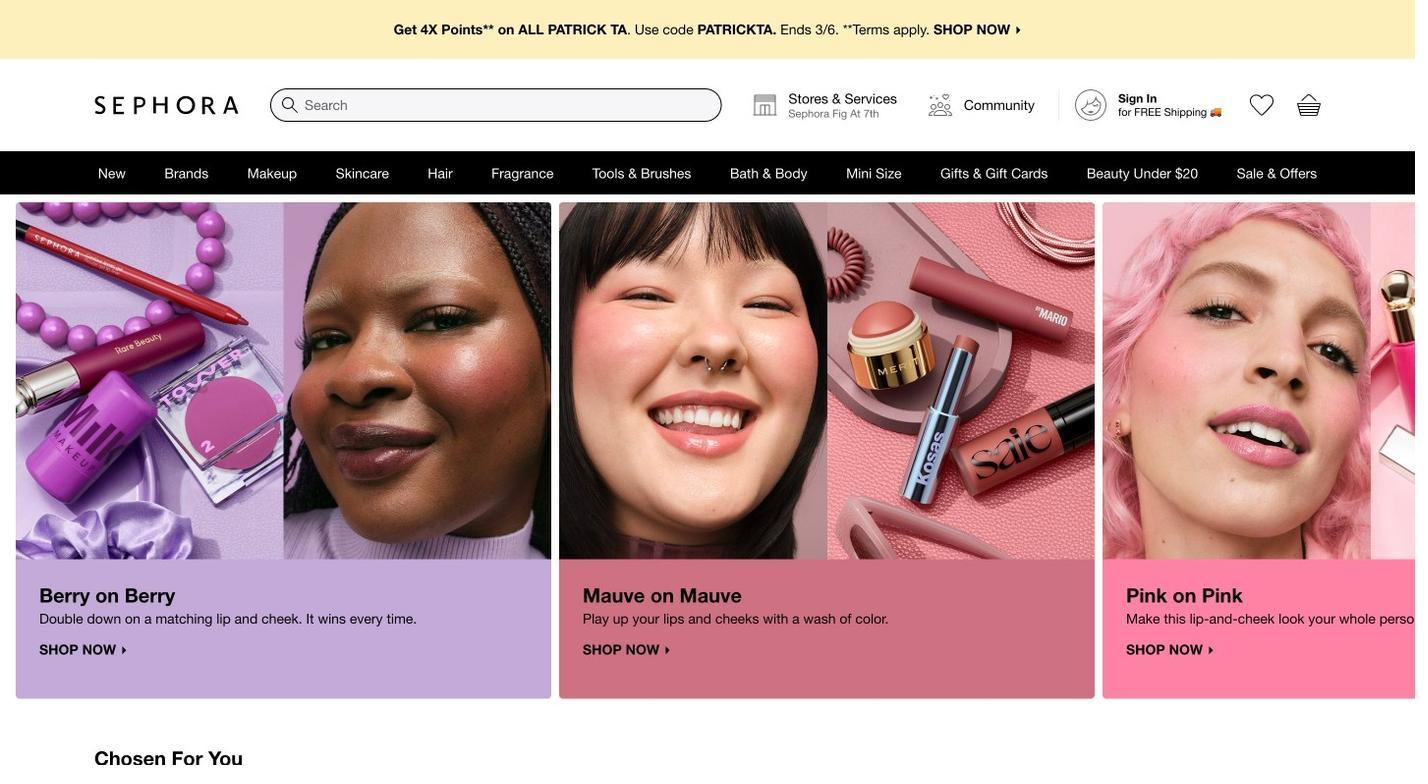 Task type: vqa. For each thing, say whether or not it's contained in the screenshot.
FORD
no



Task type: locate. For each thing, give the bounding box(es) containing it.
None search field
[[270, 88, 722, 122]]

Search search field
[[271, 89, 721, 121]]

go to basket image
[[1297, 93, 1321, 117]]

sephora homepage image
[[94, 95, 239, 115]]

None field
[[270, 88, 722, 122]]



